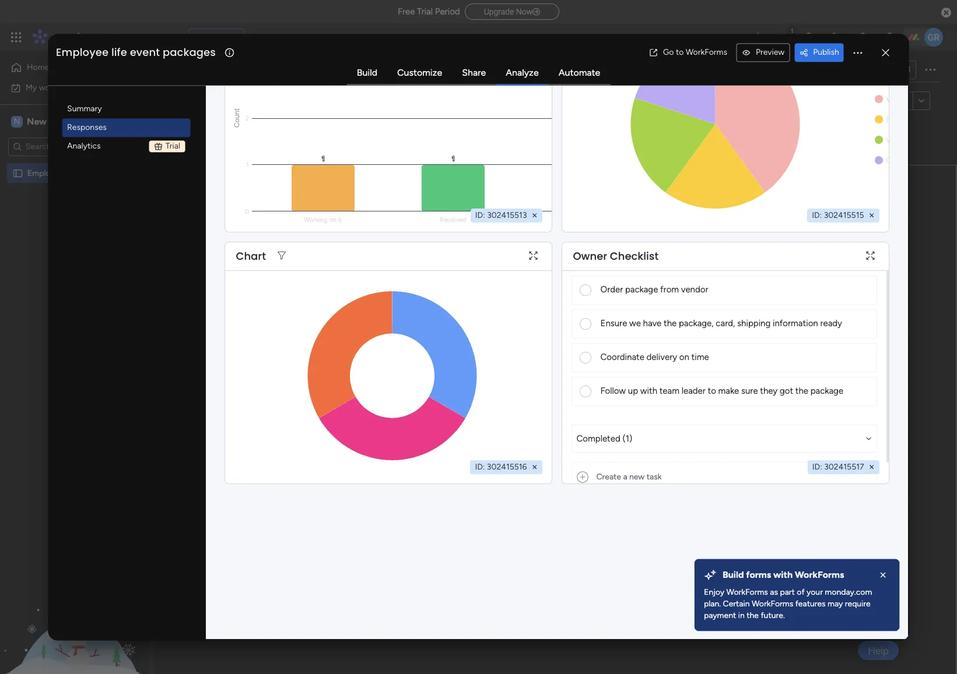 Task type: locate. For each thing, give the bounding box(es) containing it.
id: for id: 302415516
[[475, 463, 485, 472]]

management
[[118, 30, 181, 44]]

illness
[[911, 115, 933, 125]]

greg robinson image
[[925, 28, 943, 47]]

period
[[435, 6, 460, 17]]

family
[[886, 115, 909, 125]]

remove image right 302415515
[[867, 211, 876, 220]]

employee lifecycle packages inside field
[[180, 61, 377, 81]]

work anniversary
[[886, 135, 949, 145]]

0 horizontal spatial :
[[919, 94, 921, 104]]

time
[[691, 353, 709, 363]]

0 horizontal spatial the
[[664, 319, 677, 329]]

to
[[676, 47, 684, 57], [708, 387, 716, 397]]

1 horizontal spatial the
[[747, 611, 759, 621]]

employee inside list box
[[27, 168, 64, 178]]

work
[[94, 30, 115, 44], [39, 83, 57, 92]]

id: left 302415513
[[475, 211, 485, 220]]

dapulse rightstroke image
[[533, 8, 540, 16]]

wedding : 40.0%
[[886, 94, 946, 104]]

of
[[797, 588, 805, 598]]

1 image
[[787, 24, 797, 37]]

2 horizontal spatial build
[[723, 570, 744, 581]]

your inside enjoy workforms as part of your monday.com plan. certain workforms features may require payment in the future.
[[807, 588, 823, 598]]

workforms right the go
[[686, 47, 727, 57]]

1 horizontal spatial work
[[94, 30, 115, 44]]

remove image inside id: 302415517 element
[[867, 463, 876, 472]]

package right got
[[810, 387, 843, 397]]

as
[[770, 588, 778, 598]]

: for 40.0%
[[919, 94, 921, 104]]

0 vertical spatial with
[[640, 387, 657, 397]]

employee right public board image
[[27, 168, 64, 178]]

with right up
[[640, 387, 657, 397]]

lottie animation image
[[0, 557, 149, 675]]

copy
[[855, 96, 875, 106]]

coordinate
[[600, 353, 644, 363]]

up
[[628, 387, 638, 397]]

dapulse close image
[[942, 7, 951, 19]]

packages down see
[[163, 45, 216, 59]]

on
[[679, 353, 689, 363]]

id: for id: 302415515
[[812, 211, 822, 220]]

publish button
[[795, 43, 844, 62]]

form inside edit form button
[[198, 96, 215, 106]]

link
[[896, 96, 908, 106]]

go
[[663, 47, 674, 57]]

workspace
[[49, 116, 96, 127]]

1 vertical spatial 1
[[626, 434, 629, 444]]

chart right form
[[464, 65, 484, 75]]

0 vertical spatial work
[[94, 30, 115, 44]]

0 horizontal spatial trial
[[166, 141, 180, 151]]

new
[[27, 116, 47, 127]]

tab list containing build
[[347, 62, 610, 85]]

responses
[[67, 122, 107, 132]]

employee
[[56, 45, 109, 59], [180, 61, 247, 81], [27, 168, 64, 178]]

analytics
[[67, 141, 101, 151]]

0 vertical spatial :
[[919, 94, 921, 104]]

trial down edit form button
[[166, 141, 180, 151]]

id: 302415517 element
[[808, 461, 879, 475]]

team
[[659, 387, 679, 397]]

build link
[[348, 62, 387, 83]]

1 horizontal spatial employee lifecycle packages
[[180, 61, 377, 81]]

0 horizontal spatial with
[[640, 387, 657, 397]]

home
[[27, 62, 49, 72]]

remove image inside the id: 302415515 element
[[867, 211, 876, 220]]

monday
[[52, 30, 92, 44]]

id: for id: 302415513
[[475, 211, 485, 220]]

order package from vendor
[[600, 285, 708, 296]]

analyze link
[[497, 62, 548, 83]]

0 vertical spatial lifecycle
[[251, 61, 306, 81]]

plan.
[[704, 600, 721, 610]]

build inside alert
[[723, 570, 744, 581]]

:
[[919, 94, 921, 104], [933, 115, 935, 125], [923, 156, 925, 166]]

0 horizontal spatial to
[[676, 47, 684, 57]]

part
[[780, 588, 795, 598]]

automate link
[[549, 62, 610, 83]]

help image
[[884, 32, 895, 43]]

build down the "let's start by building your form"
[[534, 307, 555, 318]]

20.0% down anniversary
[[927, 156, 949, 166]]

tab list
[[347, 62, 610, 85]]

form inside copy form link button
[[877, 96, 894, 106]]

remove image
[[530, 211, 539, 220], [867, 211, 876, 220], [867, 463, 876, 472]]

search everything image
[[858, 32, 870, 43]]

we
[[629, 319, 641, 329]]

upgrade
[[484, 7, 514, 16]]

1 vertical spatial lifecycle
[[66, 168, 96, 178]]

1 horizontal spatial chart
[[464, 65, 484, 75]]

work right my
[[39, 83, 57, 92]]

the inside enjoy workforms as part of your monday.com plan. certain workforms features may require payment in the future.
[[747, 611, 759, 621]]

trial
[[417, 6, 433, 17], [166, 141, 180, 151]]

to left make in the bottom right of the page
[[708, 387, 716, 397]]

apps image
[[830, 32, 841, 43]]

employee down 'monday'
[[56, 45, 109, 59]]

build left table
[[357, 67, 377, 78]]

0 vertical spatial packages
[[163, 45, 216, 59]]

trial right free at top
[[417, 6, 433, 17]]

0 horizontal spatial your
[[596, 262, 627, 281]]

the right the 'in'
[[747, 611, 759, 621]]

1 vertical spatial trial
[[166, 141, 180, 151]]

1 right /
[[908, 65, 911, 75]]

home button
[[7, 58, 125, 77]]

upgrade now
[[484, 7, 533, 16]]

work up life
[[94, 30, 115, 44]]

remove image for id: 302415517
[[867, 463, 876, 472]]

1 vertical spatial employee lifecycle packages
[[27, 168, 132, 178]]

build inside button
[[534, 307, 555, 318]]

public board image
[[12, 168, 23, 179]]

id:
[[475, 211, 485, 220], [812, 211, 822, 220], [475, 463, 485, 472], [812, 463, 822, 472]]

0 horizontal spatial build
[[357, 67, 377, 78]]

build forms with workforms
[[723, 570, 844, 581]]

help button
[[858, 642, 899, 661]]

to right the go
[[676, 47, 684, 57]]

1 vertical spatial your
[[807, 588, 823, 598]]

: for 20.0%
[[923, 156, 925, 166]]

the right 'have'
[[664, 319, 677, 329]]

1 horizontal spatial packages
[[163, 45, 216, 59]]

preview
[[756, 47, 785, 57]]

plans
[[220, 32, 239, 42]]

your up features in the right of the page
[[807, 588, 823, 598]]

0 horizontal spatial chart
[[236, 249, 266, 264]]

summary
[[67, 104, 102, 114]]

0 horizontal spatial package
[[625, 285, 658, 296]]

workforms up of
[[795, 570, 844, 581]]

follow up with team leader to make sure they got the package
[[600, 387, 843, 397]]

inbox image
[[778, 32, 790, 43]]

1 horizontal spatial build
[[534, 307, 555, 318]]

remove image right the 302415517
[[867, 463, 876, 472]]

preview button
[[737, 43, 790, 62]]

card,
[[716, 319, 735, 329]]

form down building
[[557, 307, 577, 318]]

1 horizontal spatial lifecycle
[[251, 61, 306, 81]]

invite / 1 button
[[859, 61, 916, 79]]

the right got
[[795, 387, 808, 397]]

1 inside button
[[908, 65, 911, 75]]

1 horizontal spatial package
[[810, 387, 843, 397]]

remove image for id: 302415513
[[530, 211, 539, 220]]

1 vertical spatial packages
[[309, 61, 377, 81]]

0 vertical spatial employee lifecycle packages
[[180, 61, 377, 81]]

delivery
[[646, 353, 677, 363]]

1 horizontal spatial your
[[807, 588, 823, 598]]

1 horizontal spatial 1
[[908, 65, 911, 75]]

0 horizontal spatial lifecycle
[[66, 168, 96, 178]]

with inside build forms with workforms alert
[[774, 570, 793, 581]]

employee life event packages
[[56, 45, 216, 59]]

lifecycle inside field
[[251, 61, 306, 81]]

packages left table
[[309, 61, 377, 81]]

1 vertical spatial :
[[933, 115, 935, 125]]

form inside 'build form' button
[[557, 307, 577, 318]]

id: left 302415515
[[812, 211, 822, 220]]

0 vertical spatial 1
[[908, 65, 911, 75]]

grievance : 20.0%
[[886, 156, 949, 166]]

chart button
[[455, 61, 493, 79]]

remove image right 302415513
[[530, 211, 539, 220]]

employee down see plans button
[[180, 61, 247, 81]]

let's
[[447, 262, 476, 281]]

: down 40.0%
[[933, 115, 935, 125]]

information
[[773, 319, 818, 329]]

main content
[[205, 0, 957, 640]]

automate
[[559, 67, 600, 78]]

form right 'edit'
[[198, 96, 215, 106]]

build left forms
[[723, 570, 744, 581]]

with inside main content
[[640, 387, 657, 397]]

1 vertical spatial the
[[795, 387, 808, 397]]

help
[[868, 645, 889, 657]]

share link
[[453, 62, 495, 83]]

lifecycle inside list box
[[66, 168, 96, 178]]

follow
[[600, 387, 626, 397]]

id: 302415513 element
[[470, 209, 542, 223]]

20.0%
[[937, 115, 957, 125], [927, 156, 949, 166]]

package left "from"
[[625, 285, 658, 296]]

2 horizontal spatial packages
[[309, 61, 377, 81]]

0 horizontal spatial packages
[[98, 168, 132, 178]]

1 vertical spatial build
[[534, 307, 555, 318]]

0 horizontal spatial employee lifecycle packages
[[27, 168, 132, 178]]

2 vertical spatial :
[[923, 156, 925, 166]]

0 vertical spatial trial
[[417, 6, 433, 17]]

1 horizontal spatial with
[[774, 570, 793, 581]]

packages down analytics
[[98, 168, 132, 178]]

: left 40.0%
[[919, 94, 921, 104]]

20.0% down 40.0%
[[937, 115, 957, 125]]

remove image inside id: 302415513 element
[[530, 211, 539, 220]]

1 right completed
[[626, 434, 629, 444]]

302415516
[[487, 463, 527, 472]]

work for my
[[39, 83, 57, 92]]

0 horizontal spatial work
[[39, 83, 57, 92]]

1 vertical spatial work
[[39, 83, 57, 92]]

certain
[[723, 600, 750, 610]]

may
[[828, 600, 843, 610]]

1 vertical spatial with
[[774, 570, 793, 581]]

copy form link
[[855, 96, 908, 106]]

with up part
[[774, 570, 793, 581]]

0 vertical spatial employee
[[56, 45, 109, 59]]

workforms up the certain at the bottom of page
[[727, 588, 768, 598]]

: down anniversary
[[923, 156, 925, 166]]

monday work management
[[52, 30, 181, 44]]

2 vertical spatial the
[[747, 611, 759, 621]]

your
[[596, 262, 627, 281], [807, 588, 823, 598]]

2 vertical spatial packages
[[98, 168, 132, 178]]

option
[[0, 163, 149, 165]]

future.
[[761, 611, 785, 621]]

1 horizontal spatial :
[[923, 156, 925, 166]]

form
[[877, 96, 894, 106], [198, 96, 215, 106], [630, 262, 663, 281], [557, 307, 577, 318]]

build for build forms with workforms
[[723, 570, 744, 581]]

id: left 302415516
[[475, 463, 485, 472]]

1 vertical spatial employee
[[180, 61, 247, 81]]

main content containing chart
[[205, 0, 957, 640]]

0 horizontal spatial 1
[[626, 434, 629, 444]]

2 vertical spatial build
[[723, 570, 744, 581]]

remove image
[[530, 463, 539, 472]]

completed
[[576, 434, 620, 444]]

now
[[516, 7, 533, 16]]

1 vertical spatial to
[[708, 387, 716, 397]]

1 inside main content
[[626, 434, 629, 444]]

workspace image
[[11, 115, 23, 128]]

Create a new task text field
[[593, 463, 876, 493]]

customize
[[397, 67, 442, 78]]

close image
[[878, 570, 890, 582]]

0 vertical spatial package
[[625, 285, 658, 296]]

0 vertical spatial chart
[[464, 65, 484, 75]]

wedding
[[886, 94, 919, 104]]

form left "link"
[[877, 96, 894, 106]]

employee lifecycle packages inside list box
[[27, 168, 132, 178]]

1 vertical spatial 20.0%
[[927, 156, 949, 166]]

chart left 'v2 funnel' icon
[[236, 249, 266, 264]]

your up order
[[596, 262, 627, 281]]

2 vertical spatial employee
[[27, 168, 64, 178]]

id: left the 302415517
[[812, 463, 822, 472]]

0 vertical spatial to
[[676, 47, 684, 57]]

1 vertical spatial chart
[[236, 249, 266, 264]]

work inside button
[[39, 83, 57, 92]]

1 vertical spatial package
[[810, 387, 843, 397]]

enjoy workforms as part of your monday.com plan. certain workforms features may require payment in the future.
[[704, 588, 872, 621]]

0 vertical spatial build
[[357, 67, 377, 78]]



Task type: vqa. For each thing, say whether or not it's contained in the screenshot.
is
no



Task type: describe. For each thing, give the bounding box(es) containing it.
they
[[760, 387, 777, 397]]

my
[[26, 83, 37, 92]]

workforms up future.
[[752, 600, 794, 610]]

menu menu
[[62, 100, 190, 156]]

id: 302415516 element
[[470, 461, 542, 475]]

my work button
[[7, 78, 125, 97]]

see
[[204, 32, 218, 42]]

completed ( 1 )
[[576, 434, 632, 444]]

new workspace
[[27, 116, 96, 127]]

sure
[[741, 387, 758, 397]]

invite members image
[[804, 32, 816, 43]]

publish
[[813, 47, 839, 57]]

table button
[[373, 61, 419, 79]]

vendor
[[681, 285, 708, 296]]

v2 funnel image
[[278, 252, 285, 261]]

coordinate delivery on time
[[600, 353, 709, 363]]

lottie animation element
[[0, 557, 149, 675]]

see plans
[[204, 32, 239, 42]]

id: for id: 302415517
[[812, 463, 822, 472]]

package,
[[679, 319, 714, 329]]

my work
[[26, 83, 57, 92]]

0 vertical spatial the
[[664, 319, 677, 329]]

build form
[[534, 307, 577, 318]]

table
[[391, 65, 410, 75]]

payment
[[704, 611, 736, 621]]

owner
[[573, 249, 607, 264]]

with for forms
[[774, 570, 793, 581]]

employee for employee life event packages field
[[56, 45, 109, 59]]

work for monday
[[94, 30, 115, 44]]

build forms with workforms alert
[[695, 560, 900, 632]]

id: 302415517
[[812, 463, 864, 472]]

1 for /
[[908, 65, 911, 75]]

require
[[845, 600, 871, 610]]

build for build form
[[534, 307, 555, 318]]

Employee life event packages field
[[53, 45, 223, 60]]

monday.com
[[825, 588, 872, 598]]

1 for (
[[626, 434, 629, 444]]

select product image
[[11, 32, 22, 43]]

go to workforms button
[[644, 43, 732, 62]]

edit
[[181, 96, 196, 106]]

remove image for id: 302415515
[[867, 211, 876, 220]]

free
[[398, 6, 415, 17]]

by
[[516, 262, 533, 281]]

family illness : 20.0%
[[886, 115, 957, 125]]

packages inside list box
[[98, 168, 132, 178]]

chart inside button
[[464, 65, 484, 75]]

start
[[480, 262, 512, 281]]

form for copy form link
[[877, 96, 894, 106]]

analyze
[[506, 67, 539, 78]]

(
[[622, 434, 626, 444]]

chart inside main content
[[236, 249, 266, 264]]

form button
[[419, 61, 455, 79]]

0 vertical spatial your
[[596, 262, 627, 281]]

2 horizontal spatial the
[[795, 387, 808, 397]]

2 horizontal spatial :
[[933, 115, 935, 125]]

share
[[462, 67, 486, 78]]

form for build form
[[557, 307, 577, 318]]

1 horizontal spatial trial
[[417, 6, 433, 17]]

got
[[780, 387, 793, 397]]

id: 302415516
[[475, 463, 527, 472]]

let's start by building your form
[[447, 262, 663, 281]]

form up order package from vendor
[[630, 262, 663, 281]]

edit form button
[[177, 92, 220, 110]]

with for up
[[640, 387, 657, 397]]

edit form
[[181, 96, 215, 106]]

40.0%
[[923, 94, 946, 104]]

work
[[886, 135, 905, 145]]

form for edit form
[[198, 96, 215, 106]]

Employee lifecycle packages field
[[177, 61, 377, 81]]

0 vertical spatial 20.0%
[[937, 115, 957, 125]]

see plans button
[[188, 29, 245, 46]]

checklist
[[610, 249, 658, 264]]

owner checklist
[[573, 249, 658, 264]]

copy form link button
[[833, 92, 913, 110]]

/
[[903, 65, 906, 75]]

upgrade now link
[[465, 3, 559, 20]]

302415515
[[824, 211, 864, 220]]

employee for employee lifecycle packages field
[[180, 61, 247, 81]]

302415517
[[824, 463, 864, 472]]

life
[[111, 45, 127, 59]]

notifications image
[[753, 32, 764, 43]]

anniversary
[[907, 135, 949, 145]]

enjoy
[[704, 588, 725, 598]]

employee lifecycle packages list box
[[0, 161, 149, 341]]

invite
[[880, 65, 901, 75]]

in
[[738, 611, 745, 621]]

id: 302415513
[[475, 211, 527, 220]]

ensure
[[600, 319, 627, 329]]

workspace selection element
[[11, 115, 98, 129]]

from
[[660, 285, 679, 296]]

id: 302415515 element
[[807, 209, 879, 223]]

)
[[629, 434, 632, 444]]

1 horizontal spatial to
[[708, 387, 716, 397]]

id: 302415515
[[812, 211, 864, 220]]

ensure we have the package, card, shipping information ready
[[600, 319, 842, 329]]

form
[[428, 65, 446, 75]]

v2 fullscreen image
[[529, 252, 537, 261]]

more actions image
[[852, 47, 864, 58]]

workforms inside "button"
[[686, 47, 727, 57]]

leader
[[681, 387, 705, 397]]

have
[[643, 319, 661, 329]]

to inside "button"
[[676, 47, 684, 57]]

build form button
[[525, 301, 586, 324]]

build for build
[[357, 67, 377, 78]]

angle down image
[[866, 435, 872, 444]]

v2 fullscreen image
[[866, 252, 874, 261]]

Search in workspace field
[[25, 140, 97, 153]]

order
[[600, 285, 623, 296]]

invite / 1
[[880, 65, 911, 75]]

trial inside menu menu
[[166, 141, 180, 151]]

ready
[[820, 319, 842, 329]]

building
[[536, 262, 592, 281]]

make
[[718, 387, 739, 397]]



